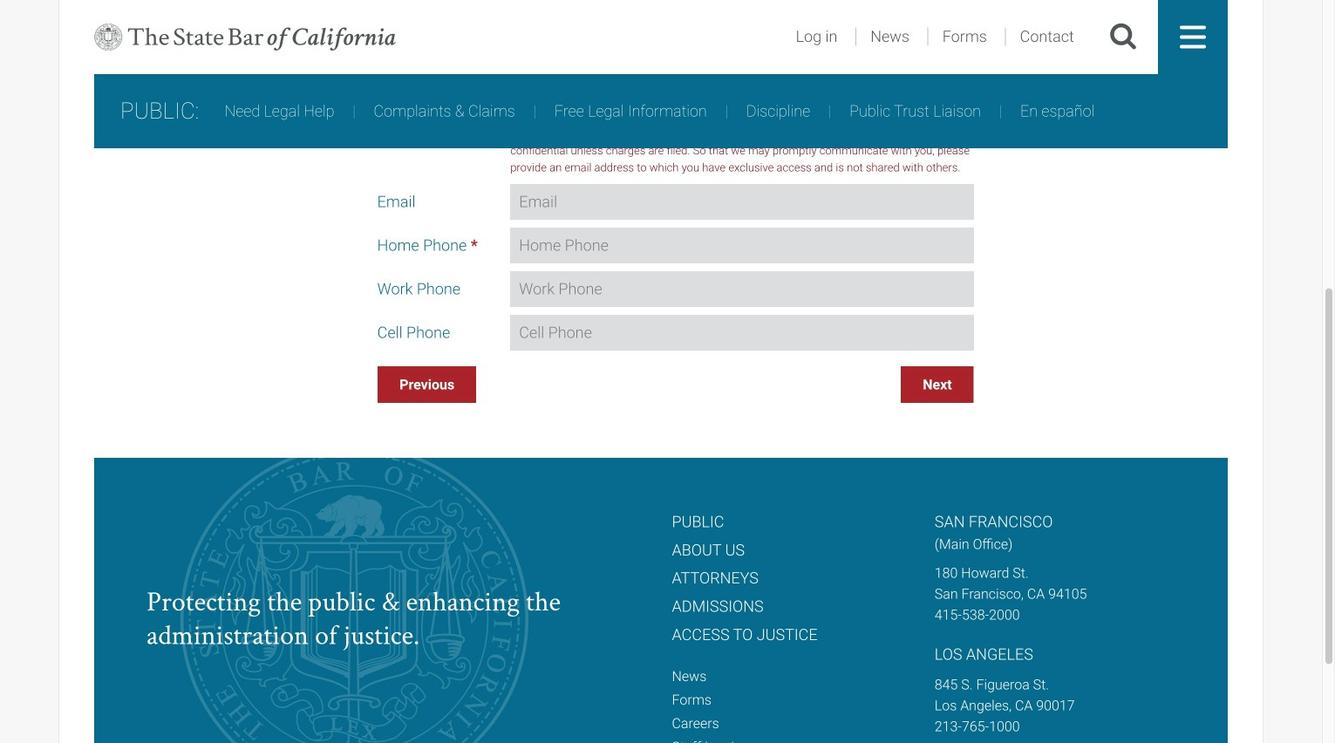 Task type: locate. For each thing, give the bounding box(es) containing it.
ZIP Code text field
[[813, 81, 975, 117]]

logo image
[[94, 0, 396, 74]]

Address 2 text field
[[511, 0, 975, 30]]

Work Phone telephone field
[[511, 271, 975, 307]]

Home Phone telephone field
[[511, 228, 975, 263]]



Task type: describe. For each thing, give the bounding box(es) containing it.
search form image
[[1110, 22, 1138, 52]]

Email email field
[[511, 184, 975, 220]]

Cell Phone telephone field
[[511, 315, 975, 351]]

City text field
[[511, 38, 975, 74]]



